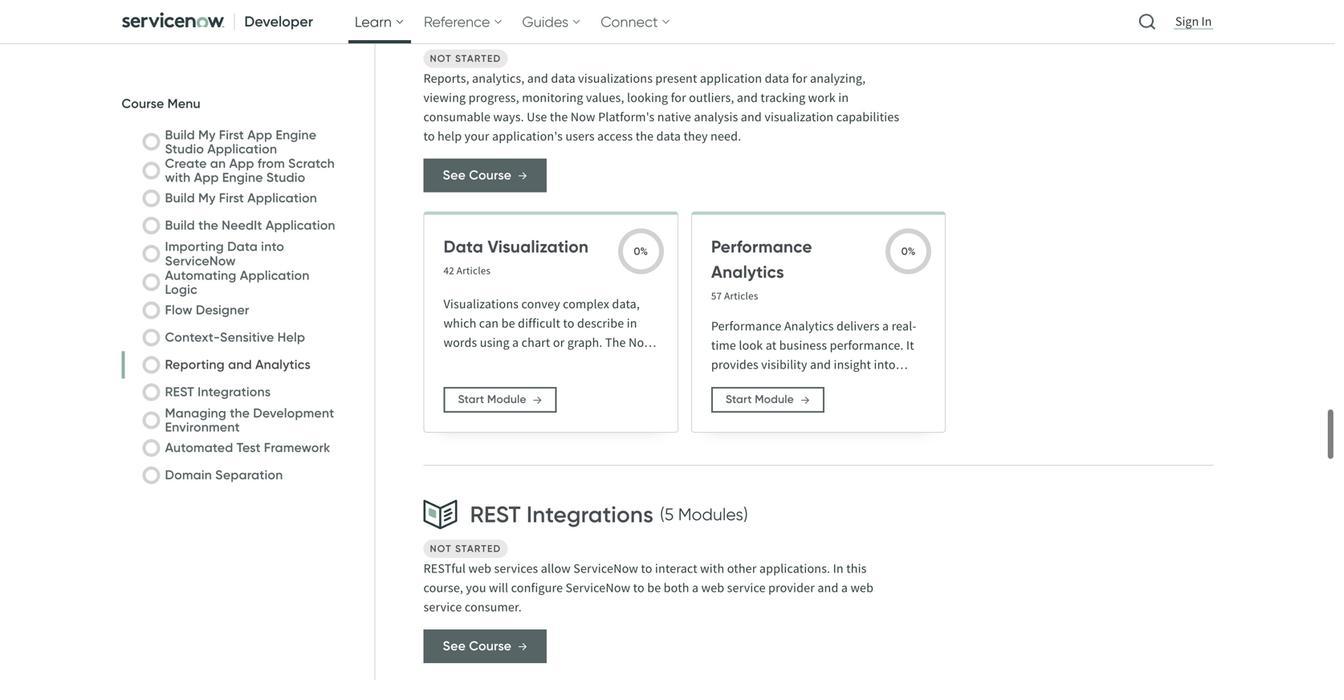 Task type: describe. For each thing, give the bounding box(es) containing it.
reference
[[424, 13, 490, 31]]

sign in button
[[1172, 13, 1215, 30]]

guides button
[[516, 0, 588, 43]]

in
[[1202, 13, 1212, 29]]

guides
[[522, 13, 569, 31]]

learn button
[[348, 0, 411, 43]]



Task type: locate. For each thing, give the bounding box(es) containing it.
developer
[[244, 12, 313, 31]]

developer link
[[115, 0, 323, 43]]

reference button
[[417, 0, 509, 43]]

connect button
[[594, 0, 677, 43]]

sign in
[[1175, 13, 1212, 29]]

learn
[[355, 13, 392, 31]]

sign
[[1175, 13, 1199, 29]]

connect
[[601, 13, 658, 31]]



